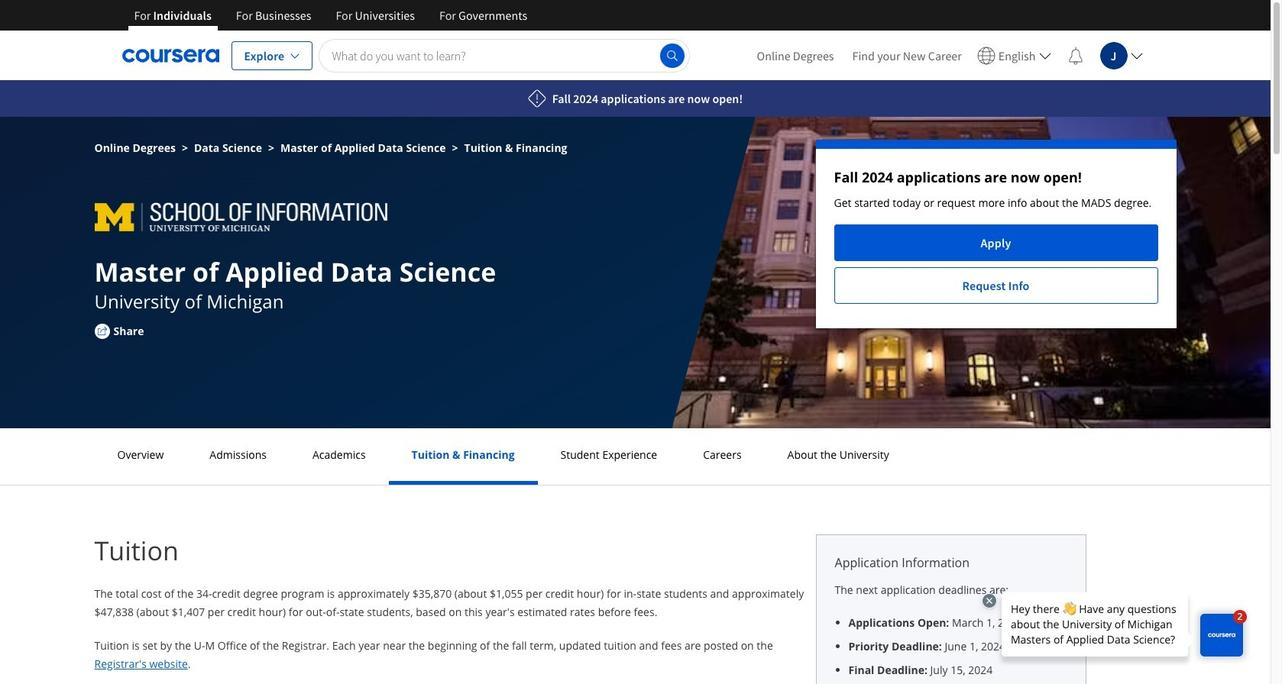 Task type: locate. For each thing, give the bounding box(es) containing it.
menu
[[748, 31, 1149, 80]]

university of michigan image
[[94, 195, 397, 232]]

None search field
[[319, 39, 690, 72]]



Task type: describe. For each thing, give the bounding box(es) containing it.
banner navigation
[[122, 0, 540, 42]]

coursera image
[[122, 43, 219, 68]]

What do you want to learn? text field
[[319, 39, 690, 72]]



Task type: vqa. For each thing, say whether or not it's contained in the screenshot.
LEARNING PRODUCT group
no



